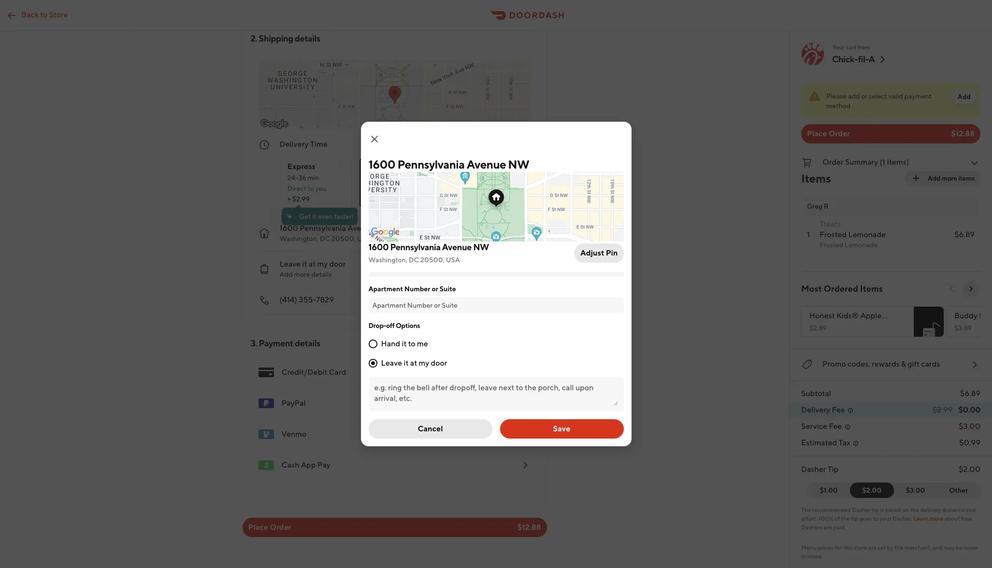 Task type: locate. For each thing, give the bounding box(es) containing it.
more for learn
[[930, 515, 944, 523]]

1 horizontal spatial dc
[[409, 256, 419, 264]]

a
[[472, 174, 476, 182]]

details up 7829
[[311, 271, 332, 278]]

(414) 355-7829 button
[[251, 287, 531, 314]]

0 horizontal spatial are
[[824, 524, 832, 531]]

avenue inside 1600 pennsylvania avenue nw washington,  dc 20500,  usa
[[348, 224, 375, 233]]

0 horizontal spatial door
[[329, 260, 346, 269]]

dc inside the 1600 pennsylvania avenue nw washington, dc 20500, usa
[[409, 256, 419, 264]]

dasher left tip
[[802, 465, 826, 474]]

nw inside 1600 pennsylvania avenue nw washington,  dc 20500,  usa
[[376, 224, 391, 233]]

1 horizontal spatial place
[[807, 129, 827, 138]]

lemonade
[[849, 230, 886, 239], [845, 241, 878, 249]]

1 vertical spatial 20500,
[[421, 256, 445, 264]]

0 vertical spatial nw
[[508, 158, 529, 171]]

1 horizontal spatial for
[[835, 544, 842, 552]]

at for leave it at my door
[[410, 359, 417, 368]]

0 vertical spatial lemonade
[[849, 230, 886, 239]]

to left your
[[873, 515, 879, 523]]

pennsylvania for 1600 pennsylvania avenue nw
[[398, 158, 465, 171]]

min inside 24–36 min direct to you + $2.99
[[308, 174, 319, 182]]

1600 down powered by google image
[[369, 242, 389, 252]]

add new payment method image for app
[[519, 460, 531, 471]]

0 vertical spatial or
[[862, 92, 868, 100]]

my for leave it at my door
[[419, 359, 429, 368]]

pennsylvania inside the 1600 pennsylvania avenue nw washington, dc 20500, usa
[[390, 242, 441, 252]]

1 vertical spatial add new payment method image
[[519, 429, 531, 440]]

pennsylvania inside 1600 pennsylvania avenue nw washington,  dc 20500,  usa
[[300, 224, 346, 233]]

pennsylvania
[[398, 158, 465, 171], [300, 224, 346, 233], [390, 242, 441, 252]]

0 vertical spatial place
[[807, 129, 827, 138]]

dc up apartment number or suite
[[409, 256, 419, 264]]

1 horizontal spatial or
[[862, 92, 868, 100]]

it for get it even faster!
[[312, 213, 317, 220]]

2 min from the left
[[386, 174, 398, 182]]

$2.99 left $0.00
[[933, 406, 953, 415]]

20500, up number
[[421, 256, 445, 264]]

it down hand it to me
[[404, 359, 409, 368]]

fil-
[[858, 54, 869, 64]]

pennsylvania down even in the top left of the page
[[300, 224, 346, 233]]

1 horizontal spatial dasher
[[852, 507, 871, 514]]

or right add
[[862, 92, 868, 100]]

nw for 1600 pennsylvania avenue nw washington,  dc 20500,  usa
[[376, 224, 391, 233]]

add more items link
[[905, 171, 981, 186]]

0 vertical spatial add new payment method image
[[519, 367, 531, 379]]

0 horizontal spatial and
[[933, 544, 943, 552]]

prices
[[818, 544, 834, 552]]

tip
[[872, 507, 879, 514], [851, 515, 859, 523]]

at
[[309, 260, 316, 269], [410, 359, 417, 368]]

20500, down "faster!"
[[332, 235, 356, 243]]

are down 100%
[[824, 524, 832, 531]]

dasher up the goes
[[852, 507, 871, 514]]

usa inside the 1600 pennsylvania avenue nw washington, dc 20500, usa
[[446, 256, 460, 264]]

washington, for 1600 pennsylvania avenue nw washington,  dc 20500,  usa
[[280, 235, 319, 243]]

$2.00
[[959, 465, 981, 474], [863, 487, 882, 495]]

dc for 1600 pennsylvania avenue nw washington, dc 20500, usa
[[409, 256, 419, 264]]

promo
[[823, 360, 846, 369]]

min up you
[[308, 174, 319, 182]]

apartment number or suite
[[369, 285, 456, 293]]

1 min from the left
[[308, 174, 319, 182]]

20500, for 1600 pennsylvania avenue nw washington, dc 20500, usa
[[421, 256, 445, 264]]

min down standard
[[386, 174, 398, 182]]

dc inside 1600 pennsylvania avenue nw washington,  dc 20500,  usa
[[320, 235, 330, 243]]

the right of
[[841, 515, 850, 523]]

1 horizontal spatial leave
[[381, 359, 402, 368]]

usa inside 1600 pennsylvania avenue nw washington,  dc 20500,  usa
[[357, 235, 371, 243]]

faster!
[[334, 213, 354, 220]]

washington, inside 1600 pennsylvania avenue nw washington,  dc 20500,  usa
[[280, 235, 319, 243]]

more up (414) 355-7829
[[294, 271, 310, 278]]

$2.00 inside button
[[863, 487, 882, 495]]

it up (414) 355-7829
[[302, 260, 307, 269]]

2 vertical spatial the
[[895, 544, 904, 552]]

fee
[[832, 406, 845, 415], [829, 422, 842, 431]]

to right back
[[40, 10, 48, 19]]

0 horizontal spatial usa
[[357, 235, 371, 243]]

1600 pennsylvania avenue nw washington, dc 20500, usa
[[369, 242, 489, 264]]

add for add more items
[[928, 175, 941, 182]]

it
[[312, 213, 317, 220], [302, 260, 307, 269], [402, 339, 407, 349], [404, 359, 409, 368]]

0 vertical spatial at
[[309, 260, 316, 269]]

$3.00 down $0.00
[[959, 422, 981, 431]]

more
[[942, 175, 958, 182], [294, 271, 310, 278], [930, 515, 944, 523]]

leave up "(414)"
[[280, 260, 301, 269]]

Other button
[[937, 483, 981, 498]]

app
[[301, 461, 316, 470]]

based
[[886, 507, 902, 514]]

0 vertical spatial dasher
[[802, 465, 826, 474]]

$1.00 button
[[807, 483, 857, 498]]

pennsylvania up choose
[[398, 158, 465, 171]]

delivery down subtotal
[[802, 406, 831, 415]]

None radio
[[280, 158, 352, 208], [359, 158, 431, 208], [280, 158, 352, 208], [359, 158, 431, 208]]

merchant,
[[905, 544, 932, 552]]

cancel button
[[369, 420, 492, 439]]

of
[[835, 515, 840, 523]]

dc down even in the top left of the page
[[320, 235, 330, 243]]

1600 up 29–41 min
[[369, 158, 396, 171]]

$2.00 button
[[850, 483, 894, 498]]

1600 inside 1600 pennsylvania avenue nw washington,  dc 20500,  usa
[[280, 224, 298, 233]]

1 vertical spatial dasher
[[852, 507, 871, 514]]

0 vertical spatial leave
[[280, 260, 301, 269]]

at up 355-
[[309, 260, 316, 269]]

chick-
[[832, 54, 858, 64]]

$3.00 button
[[888, 483, 938, 498]]

option group
[[280, 150, 531, 208]]

to left you
[[308, 185, 314, 192]]

choose a time
[[447, 174, 491, 182]]

1 horizontal spatial 20500,
[[421, 256, 445, 264]]

tip
[[828, 465, 839, 474]]

to
[[40, 10, 48, 19], [308, 185, 314, 192], [408, 339, 416, 349], [873, 515, 879, 523]]

washington, down powered by google image
[[369, 256, 408, 264]]

1 horizontal spatial door
[[431, 359, 447, 368]]

or inside please add or select valid payment method
[[862, 92, 868, 100]]

about
[[945, 515, 960, 523]]

dc
[[320, 235, 330, 243], [409, 256, 419, 264]]

add new payment method image
[[519, 367, 531, 379], [519, 429, 531, 440], [519, 460, 531, 471]]

nw for 1600 pennsylvania avenue nw washington, dc 20500, usa
[[473, 242, 489, 252]]

add up "(414)"
[[280, 271, 293, 278]]

credit/debit
[[282, 368, 327, 377]]

1 vertical spatial my
[[419, 359, 429, 368]]

order
[[829, 129, 851, 138], [823, 158, 844, 167], [270, 523, 291, 532]]

0 vertical spatial $2.99
[[292, 195, 310, 203]]

2 vertical spatial more
[[930, 515, 944, 523]]

1 vertical spatial are
[[869, 544, 877, 552]]

map region
[[251, 54, 746, 301]]

Leave it at my door radio
[[369, 359, 377, 368]]

gift
[[908, 360, 920, 369]]

are inside "about how dashers are paid."
[[824, 524, 832, 531]]

summary
[[845, 158, 879, 167]]

1 horizontal spatial washington,
[[369, 256, 408, 264]]

$2.00 up other
[[959, 465, 981, 474]]

about how dashers are paid.
[[802, 515, 973, 531]]

$12.88
[[951, 129, 975, 138], [518, 523, 541, 532]]

more left items
[[942, 175, 958, 182]]

0 vertical spatial frosted
[[820, 230, 847, 239]]

treats
[[820, 219, 841, 229]]

and inside the recommended dasher tip is based on the delivery distance and effort. 100% of the tip goes to your dasher.
[[966, 507, 976, 514]]

1 horizontal spatial usa
[[446, 256, 460, 264]]

1 horizontal spatial at
[[410, 359, 417, 368]]

2 vertical spatial avenue
[[442, 242, 472, 252]]

leave right leave it at my door radio
[[381, 359, 402, 368]]

door for leave it at my door
[[431, 359, 447, 368]]

1 vertical spatial delivery
[[802, 406, 831, 415]]

1 vertical spatial $3.00
[[906, 487, 926, 495]]

avenue inside the 1600 pennsylvania avenue nw washington, dc 20500, usa
[[442, 242, 472, 252]]

washington, inside the 1600 pennsylvania avenue nw washington, dc 20500, usa
[[369, 256, 408, 264]]

frui
[[980, 311, 992, 321]]

nw
[[508, 158, 529, 171], [376, 224, 391, 233], [473, 242, 489, 252]]

0 horizontal spatial leave
[[280, 260, 301, 269]]

1 vertical spatial $2.99
[[933, 406, 953, 415]]

0 vertical spatial delivery
[[280, 140, 309, 149]]

1 vertical spatial the
[[841, 515, 850, 523]]

avenue down "faster!"
[[348, 224, 375, 233]]

1 vertical spatial 1600
[[280, 224, 298, 233]]

and left may
[[933, 544, 943, 552]]

3. payment details
[[251, 338, 320, 349]]

express
[[287, 162, 316, 171]]

it right the hand
[[402, 339, 407, 349]]

$2.00 up the is on the bottom of the page
[[863, 487, 882, 495]]

dashers
[[802, 524, 823, 531]]

0 horizontal spatial my
[[317, 260, 328, 269]]

adjust pin
[[581, 248, 618, 258]]

&
[[902, 360, 907, 369]]

0 horizontal spatial $2.00
[[863, 487, 882, 495]]

most ordered items
[[802, 284, 883, 294]]

and up how
[[966, 507, 976, 514]]

or left suite
[[432, 285, 438, 293]]

20500,
[[332, 235, 356, 243], [421, 256, 445, 264]]

add left items
[[928, 175, 941, 182]]

0 vertical spatial tip
[[872, 507, 879, 514]]

the right on at the right bottom of page
[[911, 507, 920, 514]]

0 vertical spatial 20500,
[[332, 235, 356, 243]]

pennsylvania down powered by google image
[[390, 242, 441, 252]]

2 horizontal spatial nw
[[508, 158, 529, 171]]

0 vertical spatial $2.00
[[959, 465, 981, 474]]

100%
[[819, 515, 834, 523]]

0 horizontal spatial the
[[841, 515, 850, 523]]

1 horizontal spatial and
[[966, 507, 976, 514]]

0 horizontal spatial for
[[482, 162, 493, 171]]

1 horizontal spatial $12.88
[[951, 129, 975, 138]]

none radio containing schedule for later
[[439, 158, 530, 208]]

it right get
[[312, 213, 317, 220]]

and inside menu prices for this store are set by the merchant, and may be lower in-store.
[[933, 544, 943, 552]]

at down me
[[410, 359, 417, 368]]

previous button of carousel image
[[948, 285, 956, 293]]

next button of carousel image
[[967, 285, 975, 293]]

0 vertical spatial pennsylvania
[[398, 158, 465, 171]]

0 horizontal spatial nw
[[376, 224, 391, 233]]

time
[[310, 140, 328, 149]]

avenue up suite
[[442, 242, 472, 252]]

usa
[[357, 235, 371, 243], [446, 256, 460, 264]]

for up time at left top
[[482, 162, 493, 171]]

avenue up time at left top
[[467, 158, 506, 171]]

2 vertical spatial 1600
[[369, 242, 389, 252]]

2 vertical spatial add
[[280, 271, 293, 278]]

leave for leave it at my door
[[381, 359, 402, 368]]

adjust pin button
[[575, 244, 624, 263]]

2 vertical spatial add new payment method image
[[519, 460, 531, 471]]

tip left the is on the bottom of the page
[[872, 507, 879, 514]]

items up the greg
[[802, 172, 831, 185]]

0 vertical spatial add
[[958, 93, 971, 101]]

washington, down get
[[280, 235, 319, 243]]

credit/debit card
[[282, 368, 346, 377]]

2 horizontal spatial add
[[958, 93, 971, 101]]

0 vertical spatial details
[[295, 33, 320, 44]]

1 vertical spatial place
[[248, 523, 268, 532]]

20500, inside the 1600 pennsylvania avenue nw washington, dc 20500, usa
[[421, 256, 445, 264]]

1 vertical spatial $2.00
[[863, 487, 882, 495]]

dasher inside the recommended dasher tip is based on the delivery distance and effort. 100% of the tip goes to your dasher.
[[852, 507, 871, 514]]

apple
[[861, 311, 882, 321]]

fee for delivery
[[832, 406, 845, 415]]

it inside tooltip
[[312, 213, 317, 220]]

pennsylvania for 1600 pennsylvania avenue nw washington,  dc 20500,  usa
[[300, 224, 346, 233]]

1 horizontal spatial place order
[[807, 129, 851, 138]]

show menu image
[[258, 365, 274, 380]]

1600 inside the 1600 pennsylvania avenue nw washington, dc 20500, usa
[[369, 242, 389, 252]]

2 vertical spatial pennsylvania
[[390, 242, 441, 252]]

usa for 1600 pennsylvania avenue nw washington,  dc 20500,  usa
[[357, 235, 371, 243]]

menu
[[251, 357, 539, 481]]

menu
[[802, 544, 817, 552]]

1 vertical spatial fee
[[829, 422, 842, 431]]

my down me
[[419, 359, 429, 368]]

store
[[49, 10, 68, 19]]

tip amount option group
[[807, 483, 981, 498]]

for inside option group
[[482, 162, 493, 171]]

ordered
[[824, 284, 859, 294]]

$3.00 inside "$3.00" button
[[906, 487, 926, 495]]

0 vertical spatial 1600
[[369, 158, 396, 171]]

status containing please add or select valid payment method
[[802, 83, 981, 118]]

1 vertical spatial more
[[294, 271, 310, 278]]

to inside the recommended dasher tip is based on the delivery distance and effort. 100% of the tip goes to your dasher.
[[873, 515, 879, 523]]

even
[[318, 213, 333, 220]]

washington,
[[280, 235, 319, 243], [369, 256, 408, 264]]

min
[[308, 174, 319, 182], [386, 174, 398, 182]]

0 vertical spatial my
[[317, 260, 328, 269]]

cancel
[[418, 424, 443, 434]]

None radio
[[439, 158, 530, 208]]

be
[[956, 544, 963, 552]]

door inside leave it at my door add more details
[[329, 260, 346, 269]]

add right payment
[[958, 93, 971, 101]]

leave for leave it at my door add more details
[[280, 260, 301, 269]]

you
[[316, 185, 327, 192]]

washington, for 1600 pennsylvania avenue nw washington, dc 20500, usa
[[369, 256, 408, 264]]

r
[[824, 203, 829, 210]]

none radio inside option group
[[439, 158, 530, 208]]

3 add new payment method image from the top
[[519, 460, 531, 471]]

0 vertical spatial order
[[829, 129, 851, 138]]

1600 pennsylvania avenue nw washington,  dc 20500,  usa
[[280, 224, 391, 243]]

and for distance
[[966, 507, 976, 514]]

Hand it to me radio
[[369, 340, 377, 349]]

1 vertical spatial washington,
[[369, 256, 408, 264]]

more inside leave it at my door add more details
[[294, 271, 310, 278]]

1 vertical spatial usa
[[446, 256, 460, 264]]

dasher tip
[[802, 465, 839, 474]]

1 horizontal spatial $3.00
[[959, 422, 981, 431]]

1 vertical spatial items
[[860, 284, 883, 294]]

my inside leave it at my door add more details
[[317, 260, 328, 269]]

more down delivery
[[930, 515, 944, 523]]

it for leave it at my door add more details
[[302, 260, 307, 269]]

avenue for 1600 pennsylvania avenue nw washington, dc 20500, usa
[[442, 242, 472, 252]]

e.g. ring the bell after dropoff, leave next to the porch, call upon arrival, etc.

Do not add order changes or requests here. text field
[[374, 383, 618, 406]]

time
[[477, 174, 491, 182]]

1 vertical spatial and
[[933, 544, 943, 552]]

my down 1600 pennsylvania avenue nw washington,  dc 20500,  usa
[[317, 260, 328, 269]]

1600 down "+"
[[280, 224, 298, 233]]

1 vertical spatial for
[[835, 544, 842, 552]]

$2.99 down direct
[[292, 195, 310, 203]]

0 horizontal spatial dc
[[320, 235, 330, 243]]

the right by
[[895, 544, 904, 552]]

0 vertical spatial the
[[911, 507, 920, 514]]

delivery up express
[[280, 140, 309, 149]]

details right 2. shipping on the left top of the page
[[295, 33, 320, 44]]

or
[[862, 92, 868, 100], [432, 285, 438, 293]]

0 horizontal spatial $2.99
[[292, 195, 310, 203]]

venmo
[[282, 430, 307, 439]]

details
[[295, 33, 320, 44], [311, 271, 332, 278], [295, 338, 320, 349]]

drop-
[[369, 322, 386, 330]]

my for leave it at my door add more details
[[317, 260, 328, 269]]

20500, for 1600 pennsylvania avenue nw washington,  dc 20500,  usa
[[332, 235, 356, 243]]

nw inside the 1600 pennsylvania avenue nw washington, dc 20500, usa
[[473, 242, 489, 252]]

are left set
[[869, 544, 877, 552]]

1 vertical spatial frosted
[[820, 241, 844, 249]]

drop-off options
[[369, 322, 420, 330]]

1 vertical spatial nw
[[376, 224, 391, 233]]

1 vertical spatial door
[[431, 359, 447, 368]]

2 add new payment method image from the top
[[519, 429, 531, 440]]

2 vertical spatial details
[[295, 338, 320, 349]]

$3.00 up on at the right bottom of page
[[906, 487, 926, 495]]

add inside button
[[958, 93, 971, 101]]

2 vertical spatial order
[[270, 523, 291, 532]]

at inside leave it at my door add more details
[[309, 260, 316, 269]]

status
[[802, 83, 981, 118]]

1 horizontal spatial are
[[869, 544, 877, 552]]

for left "this"
[[835, 544, 842, 552]]

hand it to me
[[381, 339, 428, 349]]

service
[[802, 422, 828, 431]]

1 vertical spatial avenue
[[348, 224, 375, 233]]

and for merchant,
[[933, 544, 943, 552]]

cash app pay
[[282, 461, 331, 470]]

0 horizontal spatial $3.00
[[906, 487, 926, 495]]

0 horizontal spatial tip
[[851, 515, 859, 523]]

0 vertical spatial are
[[824, 524, 832, 531]]

0 vertical spatial $3.00
[[959, 422, 981, 431]]

1 add new payment method image from the top
[[519, 367, 531, 379]]

0 vertical spatial door
[[329, 260, 346, 269]]

1 horizontal spatial tip
[[872, 507, 879, 514]]

1 horizontal spatial nw
[[473, 242, 489, 252]]

tip left the goes
[[851, 515, 859, 523]]

1 horizontal spatial the
[[895, 544, 904, 552]]

my
[[317, 260, 328, 269], [419, 359, 429, 368]]

it inside leave it at my door add more details
[[302, 260, 307, 269]]

$2.99 inside 24–36 min direct to you + $2.99
[[292, 195, 310, 203]]

0 horizontal spatial dasher
[[802, 465, 826, 474]]

lower
[[964, 544, 979, 552]]

20500, inside 1600 pennsylvania avenue nw washington,  dc 20500,  usa
[[332, 235, 356, 243]]

add
[[958, 93, 971, 101], [928, 175, 941, 182], [280, 271, 293, 278]]

items up apple
[[860, 284, 883, 294]]

it for hand it to me
[[402, 339, 407, 349]]

leave inside leave it at my door add more details
[[280, 260, 301, 269]]

details up credit/debit
[[295, 338, 320, 349]]



Task type: describe. For each thing, give the bounding box(es) containing it.
standard
[[367, 162, 400, 171]]

at for leave it at my door add more details
[[309, 260, 316, 269]]

$0.99
[[960, 438, 981, 448]]

delivery for delivery
[[802, 406, 831, 415]]

order inside button
[[823, 158, 844, 167]]

other
[[950, 487, 969, 495]]

1 vertical spatial $6.89
[[961, 389, 981, 398]]

are inside menu prices for this store are set by the merchant, and may be lower in-store.
[[869, 544, 877, 552]]

items
[[959, 175, 975, 182]]

back to store link
[[0, 6, 74, 25]]

for inside menu prices for this store are set by the merchant, and may be lower in-store.
[[835, 544, 842, 552]]

learn more
[[914, 515, 944, 523]]

7829
[[316, 295, 334, 305]]

(414) 355-7829
[[280, 295, 334, 305]]

1600 for 1600 pennsylvania avenue nw washington,  dc 20500,  usa
[[280, 224, 298, 233]]

kids®
[[837, 311, 859, 321]]

back
[[21, 10, 39, 19]]

in-
[[802, 553, 809, 560]]

distance
[[943, 507, 965, 514]]

me
[[417, 339, 428, 349]]

2. shipping
[[251, 33, 293, 44]]

avenue for 1600 pennsylvania avenue nw washington,  dc 20500,  usa
[[348, 224, 375, 233]]

delivery for delivery time
[[280, 140, 309, 149]]

delivery
[[921, 507, 942, 514]]

1 vertical spatial place order
[[248, 523, 291, 532]]

promo codes, rewards & gift cards
[[823, 360, 940, 369]]

1 vertical spatial tip
[[851, 515, 859, 523]]

your
[[832, 44, 845, 51]]

options
[[396, 322, 420, 330]]

details for 3. payment details
[[295, 338, 320, 349]]

buddy frui $3.89
[[955, 311, 992, 332]]

subtotal
[[802, 389, 832, 398]]

apartment
[[369, 285, 403, 293]]

set
[[878, 544, 886, 552]]

adjust
[[581, 248, 605, 258]]

promo codes, rewards & gift cards button
[[802, 357, 981, 373]]

cart
[[846, 44, 857, 51]]

3. payment
[[251, 338, 293, 349]]

powered by google image
[[371, 228, 400, 237]]

valid
[[889, 92, 904, 100]]

2. shipping details
[[251, 33, 320, 44]]

1
[[807, 230, 810, 239]]

0 horizontal spatial place
[[248, 523, 268, 532]]

learn
[[914, 515, 929, 523]]

1600 for 1600 pennsylvania avenue nw washington, dc 20500, usa
[[369, 242, 389, 252]]

menu prices for this store are set by the merchant, and may be lower in-store.
[[802, 544, 979, 560]]

to inside 24–36 min direct to you + $2.99
[[308, 185, 314, 192]]

nw for 1600 pennsylvania avenue nw
[[508, 158, 529, 171]]

1 horizontal spatial $2.99
[[933, 406, 953, 415]]

store
[[854, 544, 868, 552]]

goes
[[860, 515, 872, 523]]

dasher.
[[893, 515, 913, 523]]

29–41 min
[[367, 174, 398, 182]]

add new payment method image for card
[[519, 367, 531, 379]]

1600 for 1600 pennsylvania avenue nw
[[369, 158, 396, 171]]

or for add
[[862, 92, 868, 100]]

1 vertical spatial $12.88
[[518, 523, 541, 532]]

treats frosted lemonade frosted lemonade
[[820, 219, 886, 249]]

choose
[[447, 174, 471, 182]]

method
[[827, 102, 851, 110]]

the inside menu prices for this store are set by the merchant, and may be lower in-store.
[[895, 544, 904, 552]]

hand
[[381, 339, 400, 349]]

most
[[802, 284, 822, 294]]

please add or select valid payment method
[[827, 92, 932, 110]]

$0.00
[[959, 406, 981, 415]]

items)
[[887, 158, 909, 167]]

pennsylvania for 1600 pennsylvania avenue nw washington, dc 20500, usa
[[390, 242, 441, 252]]

24–36 min direct to you + $2.99
[[287, 174, 327, 203]]

details inside leave it at my door add more details
[[311, 271, 332, 278]]

add for add
[[958, 93, 971, 101]]

chick-fil-a
[[832, 54, 875, 64]]

a
[[869, 54, 875, 64]]

0 horizontal spatial items
[[802, 172, 831, 185]]

juice
[[884, 311, 902, 321]]

honest kids® apple juice $2.89
[[810, 311, 902, 332]]

avenue for 1600 pennsylvania avenue nw
[[467, 158, 506, 171]]

$3.89
[[955, 324, 972, 332]]

direct
[[287, 185, 306, 192]]

tax
[[839, 438, 851, 448]]

paid.
[[833, 524, 846, 531]]

0 vertical spatial $6.89
[[955, 230, 975, 239]]

add more items
[[928, 175, 975, 182]]

add inside leave it at my door add more details
[[280, 271, 293, 278]]

leave it at my door
[[381, 359, 447, 368]]

usa for 1600 pennsylvania avenue nw washington, dc 20500, usa
[[446, 256, 460, 264]]

save
[[553, 424, 571, 434]]

is
[[881, 507, 885, 514]]

card
[[329, 368, 346, 377]]

355-
[[299, 295, 316, 305]]

1 vertical spatial lemonade
[[845, 241, 878, 249]]

this
[[844, 544, 853, 552]]

add button
[[952, 89, 977, 104]]

dc for 1600 pennsylvania avenue nw washington,  dc 20500,  usa
[[320, 235, 330, 243]]

it for leave it at my door
[[404, 359, 409, 368]]

leave it at my door add more details
[[280, 260, 346, 278]]

off
[[386, 322, 395, 330]]

more for add
[[942, 175, 958, 182]]

how
[[961, 515, 973, 523]]

select
[[869, 92, 888, 100]]

buddy
[[955, 311, 978, 321]]

paypal
[[282, 399, 306, 408]]

min for 29–41
[[386, 174, 398, 182]]

door for leave it at my door add more details
[[329, 260, 346, 269]]

store.
[[809, 553, 823, 560]]

greg
[[807, 203, 823, 210]]

(1
[[880, 158, 886, 167]]

or for number
[[432, 285, 438, 293]]

schedule for later
[[447, 162, 511, 171]]

the recommended dasher tip is based on the delivery distance and effort. 100% of the tip goes to your dasher.
[[802, 507, 976, 523]]

close image
[[369, 133, 380, 145]]

get it even faster! tooltip
[[282, 205, 358, 225]]

2 frosted from the top
[[820, 241, 844, 249]]

may
[[944, 544, 955, 552]]

2 horizontal spatial the
[[911, 507, 920, 514]]

1600 pennsylvania avenue nw
[[369, 158, 529, 171]]

fee for service
[[829, 422, 842, 431]]

delivery time
[[280, 140, 328, 149]]

save button
[[500, 420, 624, 439]]

menu containing credit/debit card
[[251, 357, 539, 481]]

recommended
[[813, 507, 851, 514]]

1 horizontal spatial items
[[860, 284, 883, 294]]

details for 2. shipping details
[[295, 33, 320, 44]]

min for 24–36
[[308, 174, 319, 182]]

1 frosted from the top
[[820, 230, 847, 239]]

payment
[[905, 92, 932, 100]]

1 horizontal spatial $2.00
[[959, 465, 981, 474]]

pin
[[606, 248, 618, 258]]

0 vertical spatial place order
[[807, 129, 851, 138]]

cash
[[282, 461, 299, 470]]

Apartment Number or Suite text field
[[372, 301, 620, 310]]

to left me
[[408, 339, 416, 349]]

pay
[[317, 461, 331, 470]]

the
[[802, 507, 812, 514]]

option group containing express
[[280, 150, 531, 208]]



Task type: vqa. For each thing, say whether or not it's contained in the screenshot.
bottommost Delivery
yes



